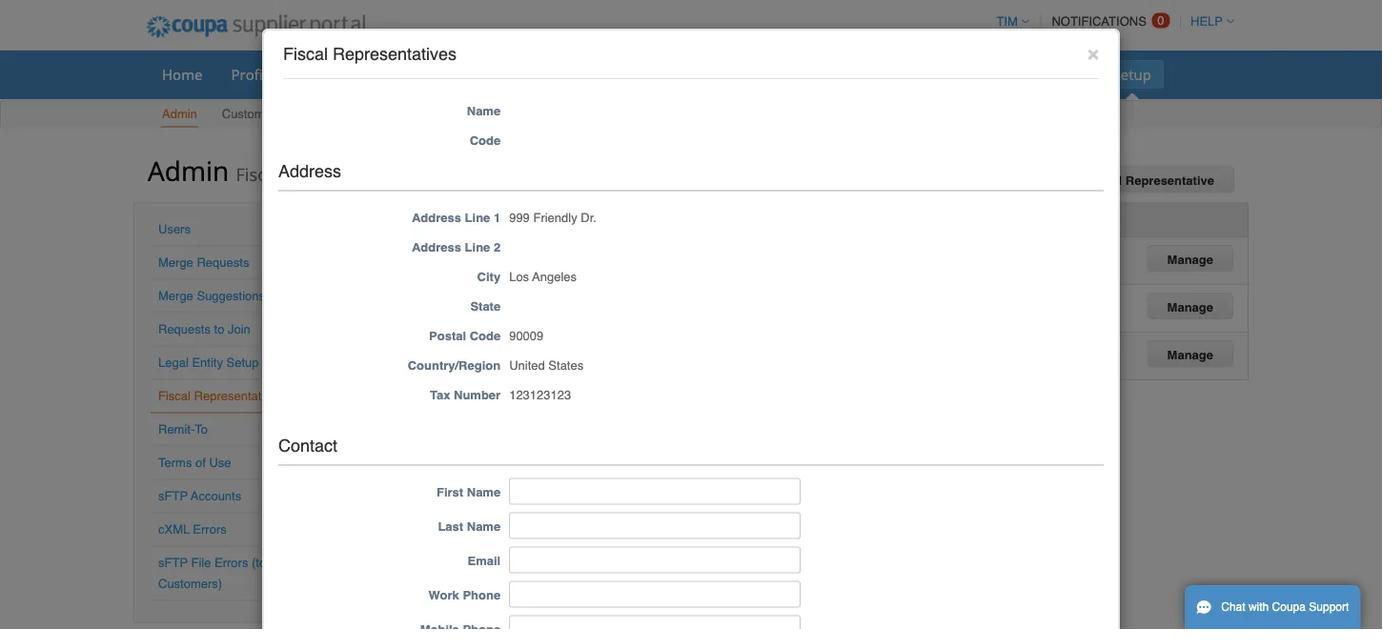 Task type: describe. For each thing, give the bounding box(es) containing it.
dr.
[[581, 211, 597, 225]]

asn link
[[528, 60, 580, 89]]

work
[[429, 588, 459, 602]]

errors inside sftp file errors (to customers)
[[214, 556, 248, 570]]

90009
[[509, 329, 544, 343]]

profile
[[231, 64, 274, 84]]

tax
[[430, 388, 450, 402]]

join
[[228, 322, 251, 336]]

first name
[[437, 485, 501, 499]]

service/time sheets
[[378, 64, 512, 84]]

0 horizontal spatial setup
[[226, 356, 259, 370]]

chat with coupa support button
[[1185, 585, 1361, 629]]

1 manage from the top
[[1167, 252, 1213, 266]]

work phone
[[429, 588, 501, 602]]

2 manage link from the top
[[1147, 293, 1233, 319]]

last
[[438, 519, 463, 534]]

terms
[[158, 456, 192, 470]]

fiscal representatives link
[[158, 389, 284, 403]]

chat with coupa support
[[1221, 601, 1349, 614]]

999
[[509, 211, 530, 225]]

cxml errors
[[158, 522, 227, 537]]

2 united states from the top
[[456, 294, 530, 308]]

business
[[764, 64, 823, 84]]

users link
[[158, 222, 191, 236]]

customers)
[[158, 577, 222, 591]]

accounts
[[191, 489, 241, 503]]

home link
[[150, 60, 215, 89]]

admin fiscal representatives
[[148, 152, 414, 188]]

states for second manage link from the bottom
[[495, 294, 530, 308]]

fiscal up "orders"
[[283, 44, 328, 64]]

123123123
[[509, 388, 571, 402]]

Work Phone text field
[[509, 581, 801, 608]]

admin link
[[161, 102, 198, 127]]

Email text field
[[509, 547, 801, 573]]

invoices link
[[584, 60, 663, 89]]

representatives inside admin fiscal representatives
[[284, 162, 414, 186]]

last name
[[438, 519, 501, 534]]

Last Name text field
[[509, 512, 801, 539]]

orders link
[[291, 60, 362, 89]]

united for second manage link from the bottom
[[456, 294, 492, 308]]

address line 2
[[412, 240, 501, 255]]

customer setup link
[[221, 102, 312, 127]]

service/time
[[378, 64, 463, 84]]

use
[[209, 456, 231, 470]]

orders
[[303, 64, 349, 84]]

1 code from the top
[[470, 133, 501, 147]]

3 manage from the top
[[1167, 348, 1213, 362]]

×
[[1087, 41, 1099, 64]]

add-
[[1029, 64, 1060, 84]]

sftp for sftp accounts
[[158, 489, 188, 503]]

0 vertical spatial requests
[[197, 255, 249, 270]]

cxml errors link
[[158, 522, 227, 537]]

home
[[162, 64, 203, 84]]

name for first name
[[467, 485, 501, 499]]

0 vertical spatial fiscal representatives
[[283, 44, 457, 64]]

add fiscal representative link
[[1039, 166, 1234, 193]]

2 manage from the top
[[1167, 300, 1213, 314]]

states for third manage link from the bottom of the page
[[495, 246, 530, 261]]

business performance
[[764, 64, 914, 84]]

first
[[437, 485, 463, 499]]

1 name from the top
[[467, 103, 501, 118]]

2
[[494, 240, 501, 255]]

(to
[[252, 556, 266, 570]]

coupa
[[1272, 601, 1306, 614]]

merge for merge suggestions
[[158, 289, 193, 303]]

entity
[[192, 356, 223, 370]]

friendly
[[533, 211, 577, 225]]

legal
[[158, 356, 189, 370]]

setup link
[[1101, 60, 1164, 89]]

fiscal inside admin fiscal representatives
[[236, 162, 280, 186]]

sftp file errors (to customers) link
[[158, 556, 266, 591]]

Mobile Phone text field
[[509, 615, 801, 629]]

name for last name
[[467, 519, 501, 534]]

sheets
[[467, 64, 512, 84]]

add fiscal representative
[[1059, 173, 1214, 188]]

setup inside setup link
[[1113, 64, 1151, 84]]

merge requests
[[158, 255, 249, 270]]

sftp file errors (to customers)
[[158, 556, 266, 591]]

First Name text field
[[509, 478, 801, 505]]

fiscal right add
[[1087, 173, 1122, 188]]

united for third manage link from the top
[[456, 342, 492, 356]]

tax number 123123123
[[430, 388, 571, 402]]

catalogs
[[679, 64, 736, 84]]

coupa supplier portal image
[[133, 3, 379, 51]]

remit-to
[[158, 422, 208, 437]]

terms of use
[[158, 456, 231, 470]]

phone
[[463, 588, 501, 602]]

states for third manage link from the top
[[495, 342, 530, 356]]

1 united states from the top
[[456, 246, 530, 261]]

country/region for country/region
[[456, 213, 549, 227]]

sftp accounts
[[158, 489, 241, 503]]

users
[[158, 222, 191, 236]]

of
[[195, 456, 206, 470]]

sourcing link
[[930, 60, 1013, 89]]

customer setup
[[222, 107, 311, 121]]



Task type: vqa. For each thing, say whether or not it's contained in the screenshot.
×
yes



Task type: locate. For each thing, give the bounding box(es) containing it.
representatives
[[333, 44, 457, 64], [284, 162, 414, 186], [194, 389, 284, 403]]

sourcing
[[942, 64, 1000, 84]]

errors down accounts
[[193, 522, 227, 537]]

merge suggestions link
[[158, 289, 265, 303]]

united states up country/region united states
[[456, 342, 530, 356]]

address left 2
[[412, 240, 461, 255]]

1 vertical spatial manage link
[[1147, 293, 1233, 319]]

number
[[454, 388, 501, 402]]

1 vertical spatial requests
[[158, 322, 211, 336]]

country/region down postal
[[408, 359, 501, 373]]

united down city
[[456, 294, 492, 308]]

united states up city
[[456, 246, 530, 261]]

address up address line 2
[[412, 211, 461, 225]]

states down los
[[495, 294, 530, 308]]

line left 2
[[465, 240, 490, 255]]

line for 1
[[465, 211, 490, 225]]

sftp accounts link
[[158, 489, 241, 503]]

0 vertical spatial name
[[467, 103, 501, 118]]

0 vertical spatial line
[[465, 211, 490, 225]]

2 line from the top
[[465, 240, 490, 255]]

2 vertical spatial manage link
[[1147, 340, 1233, 367]]

united
[[456, 246, 492, 261], [456, 294, 492, 308], [456, 342, 492, 356], [509, 359, 545, 373]]

merge suggestions
[[158, 289, 265, 303]]

merge down merge requests link
[[158, 289, 193, 303]]

1 vertical spatial country/region
[[408, 359, 501, 373]]

city
[[477, 270, 501, 284]]

to
[[214, 322, 224, 336]]

0 vertical spatial merge
[[158, 255, 193, 270]]

1 vertical spatial representatives
[[284, 162, 414, 186]]

ons
[[1060, 64, 1084, 84]]

sftp inside sftp file errors (to customers)
[[158, 556, 188, 570]]

merge down users link
[[158, 255, 193, 270]]

3 united states from the top
[[456, 342, 530, 356]]

× button
[[1087, 41, 1099, 64]]

sftp for sftp file errors (to customers)
[[158, 556, 188, 570]]

admin down home link
[[162, 107, 197, 121]]

name down sheets
[[467, 103, 501, 118]]

representative
[[1126, 173, 1214, 188]]

1 vertical spatial fiscal representatives
[[158, 389, 284, 403]]

0 vertical spatial setup
[[1113, 64, 1151, 84]]

1 sftp from the top
[[158, 489, 188, 503]]

line
[[465, 211, 490, 225], [465, 240, 490, 255]]

postal code 90009
[[429, 329, 544, 343]]

code
[[470, 133, 501, 147], [470, 329, 501, 343]]

legal entity setup link
[[158, 356, 259, 370]]

address down customer setup link on the left top of the page
[[278, 161, 341, 181]]

1 vertical spatial line
[[465, 240, 490, 255]]

2 sftp from the top
[[158, 556, 188, 570]]

united states down city
[[456, 294, 530, 308]]

states up 123123123
[[548, 359, 584, 373]]

requests to join
[[158, 322, 251, 336]]

support
[[1309, 601, 1349, 614]]

0 vertical spatial representatives
[[333, 44, 457, 64]]

2 vertical spatial representatives
[[194, 389, 284, 403]]

country/region for country/region united states
[[408, 359, 501, 373]]

2 horizontal spatial setup
[[1113, 64, 1151, 84]]

2 vertical spatial address
[[412, 240, 461, 255]]

united down 90009
[[509, 359, 545, 373]]

customer
[[222, 107, 276, 121]]

performance
[[827, 64, 914, 84]]

email
[[468, 554, 501, 568]]

3 manage link from the top
[[1147, 340, 1233, 367]]

0 vertical spatial united states
[[456, 246, 530, 261]]

terms of use link
[[158, 456, 231, 470]]

add-ons link
[[1017, 60, 1097, 89]]

country/region united states
[[408, 359, 584, 373]]

service/time sheets link
[[366, 60, 524, 89]]

merge
[[158, 255, 193, 270], [158, 289, 193, 303]]

united up country/region united states
[[456, 342, 492, 356]]

fiscal representatives up "orders"
[[283, 44, 457, 64]]

profile link
[[219, 60, 287, 89]]

legal entity setup
[[158, 356, 259, 370]]

line for 2
[[465, 240, 490, 255]]

address
[[278, 161, 341, 181], [412, 211, 461, 225], [412, 240, 461, 255]]

setup right customer
[[279, 107, 311, 121]]

2 name from the top
[[467, 485, 501, 499]]

setup
[[1113, 64, 1151, 84], [279, 107, 311, 121], [226, 356, 259, 370]]

0 vertical spatial address
[[278, 161, 341, 181]]

setup right ×
[[1113, 64, 1151, 84]]

1 vertical spatial address
[[412, 211, 461, 225]]

2 vertical spatial united states
[[456, 342, 530, 356]]

requests up the suggestions
[[197, 255, 249, 270]]

with
[[1249, 601, 1269, 614]]

chat
[[1221, 601, 1246, 614]]

united left 2
[[456, 246, 492, 261]]

fiscal down "legal"
[[158, 389, 191, 403]]

asn
[[540, 64, 568, 84]]

address line 1 999 friendly dr.
[[412, 211, 597, 225]]

1
[[494, 211, 501, 225]]

file
[[191, 556, 211, 570]]

united states
[[456, 246, 530, 261], [456, 294, 530, 308], [456, 342, 530, 356]]

1 vertical spatial united states
[[456, 294, 530, 308]]

angeles
[[532, 270, 577, 284]]

0 vertical spatial manage link
[[1147, 245, 1233, 272]]

states up country/region united states
[[495, 342, 530, 356]]

1 vertical spatial setup
[[279, 107, 311, 121]]

2 code from the top
[[470, 329, 501, 343]]

code down sheets
[[470, 133, 501, 147]]

1 vertical spatial admin
[[148, 152, 229, 188]]

remit-
[[158, 422, 195, 437]]

code down state
[[470, 329, 501, 343]]

requests
[[197, 255, 249, 270], [158, 322, 211, 336]]

los
[[509, 270, 529, 284]]

1 line from the top
[[465, 211, 490, 225]]

state
[[470, 299, 501, 314]]

name right last
[[467, 519, 501, 534]]

admin down admin link
[[148, 152, 229, 188]]

united for third manage link from the bottom of the page
[[456, 246, 492, 261]]

1 vertical spatial merge
[[158, 289, 193, 303]]

merge requests link
[[158, 255, 249, 270]]

admin
[[162, 107, 197, 121], [148, 152, 229, 188]]

address for address
[[278, 161, 341, 181]]

contact
[[278, 436, 337, 455]]

1 vertical spatial name
[[467, 485, 501, 499]]

errors left (to
[[214, 556, 248, 570]]

1 merge from the top
[[158, 255, 193, 270]]

postal
[[429, 329, 466, 343]]

states up los
[[495, 246, 530, 261]]

remit-to link
[[158, 422, 208, 437]]

admin for admin
[[162, 107, 197, 121]]

0 vertical spatial admin
[[162, 107, 197, 121]]

0 vertical spatial manage
[[1167, 252, 1213, 266]]

setup down "join"
[[226, 356, 259, 370]]

sftp up the cxml
[[158, 489, 188, 503]]

requests to join link
[[158, 322, 251, 336]]

0 vertical spatial country/region
[[456, 213, 549, 227]]

1 vertical spatial errors
[[214, 556, 248, 570]]

address for address line 1 999 friendly dr.
[[412, 211, 461, 225]]

city los angeles
[[477, 270, 577, 284]]

fiscal representatives down the legal entity setup at bottom
[[158, 389, 284, 403]]

invoices
[[597, 64, 650, 84]]

fiscal
[[283, 44, 328, 64], [236, 162, 280, 186], [1087, 173, 1122, 188], [158, 389, 191, 403]]

0 vertical spatial code
[[470, 133, 501, 147]]

country/region up 2
[[456, 213, 549, 227]]

admin for admin fiscal representatives
[[148, 152, 229, 188]]

3 name from the top
[[467, 519, 501, 534]]

errors
[[193, 522, 227, 537], [214, 556, 248, 570]]

1 vertical spatial sftp
[[158, 556, 188, 570]]

2 merge from the top
[[158, 289, 193, 303]]

line left 1
[[465, 211, 490, 225]]

2 vertical spatial manage
[[1167, 348, 1213, 362]]

sftp
[[158, 489, 188, 503], [158, 556, 188, 570]]

0 vertical spatial sftp
[[158, 489, 188, 503]]

requests left 'to'
[[158, 322, 211, 336]]

1 horizontal spatial setup
[[279, 107, 311, 121]]

add-ons
[[1029, 64, 1084, 84]]

to
[[195, 422, 208, 437]]

sftp up the customers)
[[158, 556, 188, 570]]

cxml
[[158, 522, 190, 537]]

name
[[467, 103, 501, 118], [467, 485, 501, 499], [467, 519, 501, 534]]

merge for merge requests
[[158, 255, 193, 270]]

2 vertical spatial setup
[[226, 356, 259, 370]]

0 vertical spatial errors
[[193, 522, 227, 537]]

name right the first
[[467, 485, 501, 499]]

1 manage link from the top
[[1147, 245, 1233, 272]]

fiscal representatives
[[283, 44, 457, 64], [158, 389, 284, 403]]

2 vertical spatial name
[[467, 519, 501, 534]]

1 vertical spatial manage
[[1167, 300, 1213, 314]]

setup inside customer setup link
[[279, 107, 311, 121]]

1 vertical spatial code
[[470, 329, 501, 343]]

business performance link
[[752, 60, 926, 89]]

suggestions
[[197, 289, 265, 303]]

fiscal down customer setup link on the left top of the page
[[236, 162, 280, 186]]

address for address line 2
[[412, 240, 461, 255]]



